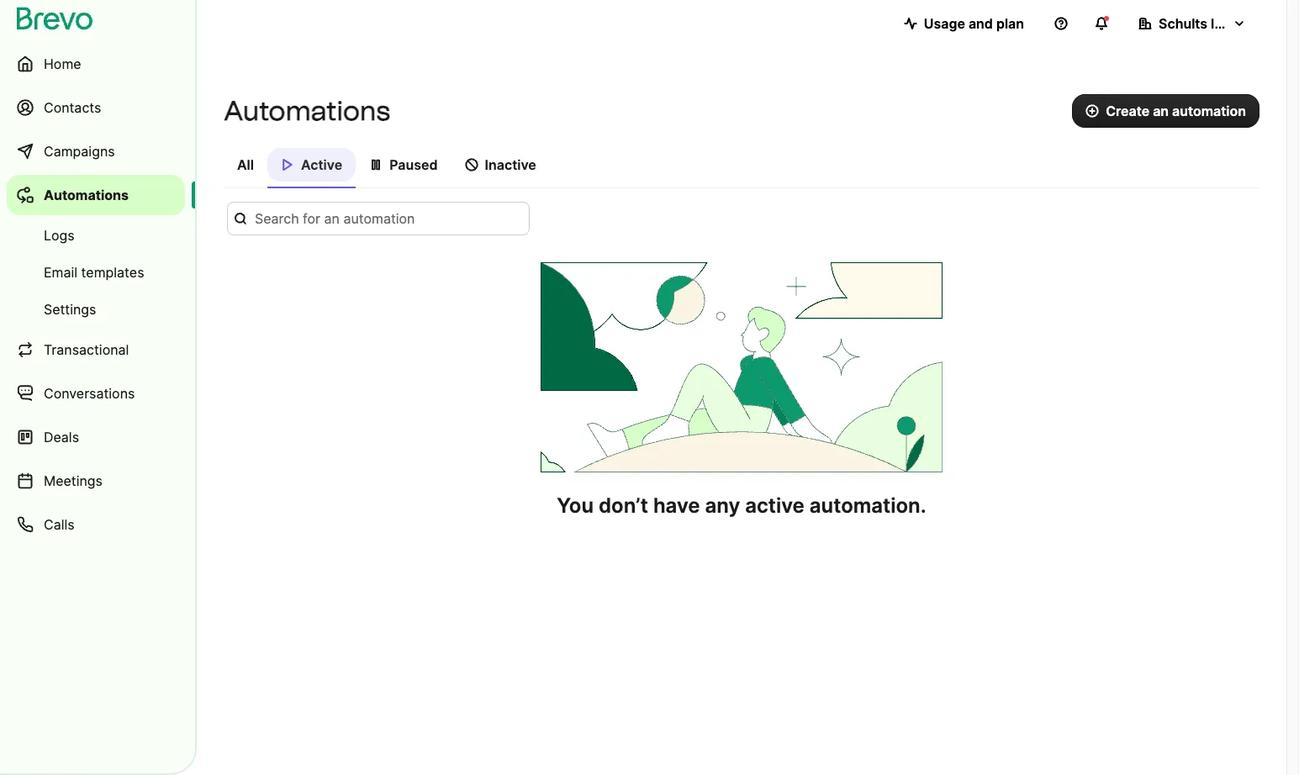 Task type: locate. For each thing, give the bounding box(es) containing it.
create an automation button
[[1073, 94, 1260, 128]]

0 horizontal spatial dxrbf image
[[281, 158, 294, 172]]

automations
[[224, 95, 390, 127], [44, 187, 129, 204]]

1 dxrbf image from the left
[[281, 158, 294, 172]]

2 horizontal spatial dxrbf image
[[465, 158, 478, 172]]

all link
[[224, 148, 267, 187]]

all
[[237, 156, 254, 173]]

calls
[[44, 517, 75, 533]]

tab list
[[224, 148, 1260, 188]]

and
[[969, 15, 994, 32]]

automations up active
[[224, 95, 390, 127]]

dxrbf image left active
[[281, 158, 294, 172]]

dxrbf image inside inactive link
[[465, 158, 478, 172]]

1 vertical spatial automations
[[44, 187, 129, 204]]

automations up the logs link
[[44, 187, 129, 204]]

campaigns
[[44, 143, 115, 160]]

usage
[[924, 15, 966, 32]]

create an automation
[[1107, 103, 1247, 119]]

you don't have any active automation. tab panel
[[224, 202, 1260, 520]]

dxrbf image left the paused on the top left
[[369, 158, 383, 172]]

logs
[[44, 227, 75, 244]]

usage and plan
[[924, 15, 1025, 32]]

contacts
[[44, 99, 101, 116]]

email
[[44, 264, 77, 281]]

schults inc button
[[1126, 7, 1260, 40]]

1 horizontal spatial automations
[[224, 95, 390, 127]]

deals
[[44, 429, 79, 446]]

deals link
[[7, 417, 185, 458]]

dxrbf image inside active link
[[281, 158, 294, 172]]

2 dxrbf image from the left
[[369, 158, 383, 172]]

templates
[[81, 264, 144, 281]]

dxrbf image inside paused link
[[369, 158, 383, 172]]

don't
[[599, 494, 649, 518]]

1 horizontal spatial dxrbf image
[[369, 158, 383, 172]]

transactional link
[[7, 330, 185, 370]]

email templates link
[[7, 256, 185, 289]]

dxrbf image
[[281, 158, 294, 172], [369, 158, 383, 172], [465, 158, 478, 172]]

create
[[1107, 103, 1150, 119]]

any
[[705, 494, 741, 518]]

workflow-list-search-input search field
[[227, 202, 530, 236]]

contacts link
[[7, 88, 185, 128]]

dxrbf image left inactive
[[465, 158, 478, 172]]

3 dxrbf image from the left
[[465, 158, 478, 172]]

inactive link
[[451, 148, 550, 187]]

settings link
[[7, 293, 185, 326]]

automations link
[[7, 175, 185, 215]]

dxrbf image for inactive
[[465, 158, 478, 172]]



Task type: describe. For each thing, give the bounding box(es) containing it.
you don't have any active automation.
[[557, 494, 927, 518]]

active
[[746, 494, 805, 518]]

dxrbf image for paused
[[369, 158, 383, 172]]

inactive
[[485, 156, 537, 173]]

paused link
[[356, 148, 451, 187]]

automation.
[[810, 494, 927, 518]]

schults
[[1159, 15, 1208, 32]]

0 vertical spatial automations
[[224, 95, 390, 127]]

active link
[[267, 148, 356, 188]]

plan
[[997, 15, 1025, 32]]

you
[[557, 494, 594, 518]]

home link
[[7, 44, 185, 84]]

active
[[301, 156, 343, 173]]

have
[[654, 494, 700, 518]]

conversations link
[[7, 374, 185, 414]]

0 horizontal spatial automations
[[44, 187, 129, 204]]

usage and plan button
[[891, 7, 1038, 40]]

transactional
[[44, 342, 129, 358]]

campaigns link
[[7, 131, 185, 172]]

dxrbf image for active
[[281, 158, 294, 172]]

email templates
[[44, 264, 144, 281]]

conversations
[[44, 385, 135, 402]]

inc
[[1212, 15, 1231, 32]]

home
[[44, 56, 81, 72]]

meetings
[[44, 473, 103, 490]]

logs link
[[7, 219, 185, 252]]

automation
[[1173, 103, 1247, 119]]

an
[[1154, 103, 1170, 119]]

settings
[[44, 301, 96, 318]]

schults inc
[[1159, 15, 1231, 32]]

meetings link
[[7, 461, 185, 501]]

paused
[[390, 156, 438, 173]]

tab list containing all
[[224, 148, 1260, 188]]

calls link
[[7, 505, 185, 545]]



Task type: vqa. For each thing, say whether or not it's contained in the screenshot.
'TAB LIST'
yes



